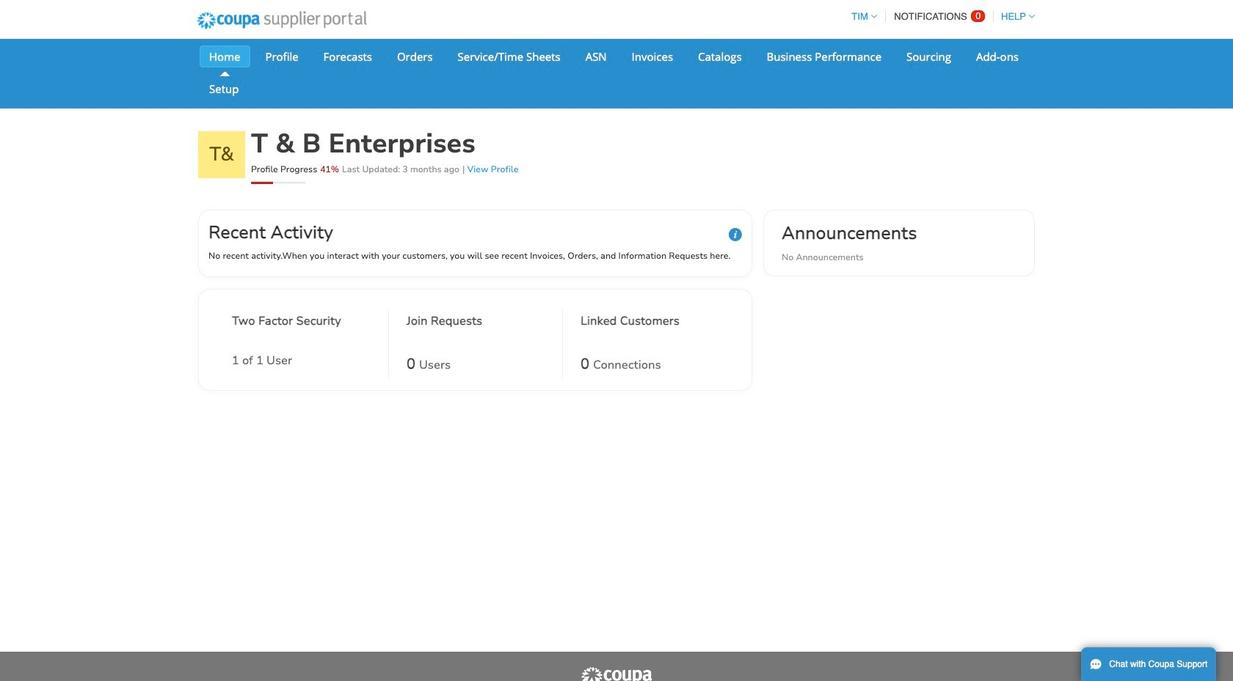 Task type: vqa. For each thing, say whether or not it's contained in the screenshot.
2001 - S/W  Engineering
no



Task type: locate. For each thing, give the bounding box(es) containing it.
1 vertical spatial coupa supplier portal image
[[580, 667, 653, 682]]

coupa supplier portal image
[[187, 2, 376, 39], [580, 667, 653, 682]]

0 horizontal spatial coupa supplier portal image
[[187, 2, 376, 39]]

navigation
[[845, 2, 1035, 31]]

additional information image
[[729, 228, 742, 241]]

t& image
[[198, 131, 245, 178]]



Task type: describe. For each thing, give the bounding box(es) containing it.
1 horizontal spatial coupa supplier portal image
[[580, 667, 653, 682]]

0 vertical spatial coupa supplier portal image
[[187, 2, 376, 39]]



